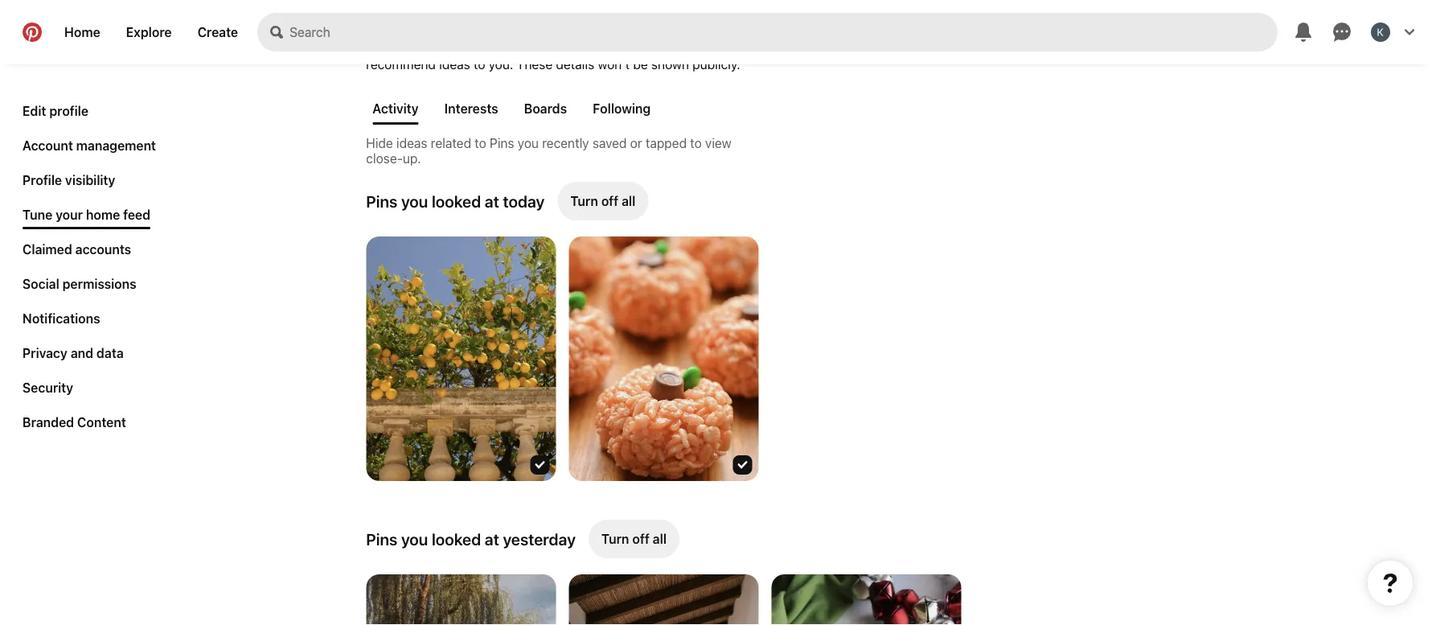 Task type: describe. For each thing, give the bounding box(es) containing it.
1 pinterest from the left
[[430, 41, 482, 56]]

edit for the
[[547, 41, 569, 56]]

branded content
[[23, 414, 126, 430]]

0 horizontal spatial tune
[[23, 207, 52, 222]]

hide ideas related to pins you recently saved or tapped to view close-up.
[[366, 135, 732, 166]]

the
[[573, 41, 592, 56]]

kendall parks image
[[1372, 23, 1391, 42]]

tune your home feed inside list
[[23, 207, 150, 222]]

at for yesterday
[[485, 530, 499, 548]]

pins for pins you looked at yesterday
[[366, 530, 398, 548]]

interests
[[445, 101, 499, 116]]

publicly.
[[693, 56, 741, 72]]

all for today
[[622, 193, 636, 209]]

up.
[[403, 150, 421, 166]]

edit profile link
[[16, 97, 95, 125]]

your inside list
[[56, 207, 83, 222]]

.
[[540, 41, 544, 56]]

security link
[[16, 373, 80, 401]]

pins you looked at yesterday
[[366, 530, 576, 548]]

pins for pins you looked at today
[[366, 192, 398, 211]]

these
[[517, 56, 553, 72]]

create
[[198, 25, 238, 40]]

home link
[[51, 13, 113, 51]]

claimed accounts link
[[16, 235, 138, 263]]

account management
[[23, 138, 156, 153]]

details right .
[[556, 56, 595, 72]]

management
[[76, 138, 156, 153]]

yesterday
[[503, 530, 576, 548]]

home
[[64, 25, 100, 40]]

visibility
[[65, 172, 115, 187]]

profile visibility link
[[16, 166, 122, 194]]

to left the you. at left top
[[474, 56, 485, 72]]

feed inside list
[[123, 207, 150, 222]]

social permissions
[[23, 276, 136, 291]]

make your pinterest more you .
[[366, 41, 544, 56]]

edit for profile
[[23, 103, 46, 118]]

turn off all button for today
[[558, 182, 649, 220]]

you inside hide ideas related to pins you recently saved or tapped to view close-up.
[[518, 135, 539, 150]]

home inside list
[[86, 207, 120, 222]]

content
[[77, 414, 126, 430]]

more
[[485, 41, 515, 56]]

list containing edit profile
[[16, 97, 163, 442]]

list containing pins you looked at today
[[360, 175, 1114, 625]]

pinterest inside edit the details pinterest uses to recommend ideas to you. these details won't be shown publicly.
[[637, 41, 689, 56]]

and
[[71, 345, 93, 360]]

notifications
[[23, 311, 100, 326]]

be
[[633, 56, 648, 72]]

shown
[[652, 56, 689, 72]]

notifications link
[[16, 304, 107, 332]]

boards link
[[518, 94, 574, 122]]

pins you looked at today
[[366, 192, 545, 211]]

following link
[[587, 94, 657, 122]]

account
[[23, 138, 73, 153]]

off for pins you looked at yesterday
[[633, 531, 650, 547]]

or
[[630, 135, 642, 150]]

details left be
[[595, 41, 633, 56]]

Search text field
[[290, 13, 1278, 51]]

looked for yesterday
[[432, 530, 481, 548]]

ideas inside hide ideas related to pins you recently saved or tapped to view close-up.
[[397, 135, 428, 150]]

claimed accounts
[[23, 241, 131, 257]]

you.
[[489, 56, 514, 72]]

tune your home feed link
[[16, 200, 157, 229]]

to left view
[[690, 135, 702, 150]]

saved
[[593, 135, 627, 150]]

ideas inside edit the details pinterest uses to recommend ideas to you. these details won't be shown publicly.
[[439, 56, 470, 72]]

pins inside hide ideas related to pins you recently saved or tapped to view close-up.
[[490, 135, 515, 150]]

data
[[97, 345, 124, 360]]

turn for pins you looked at today
[[571, 193, 598, 209]]

recently
[[542, 135, 589, 150]]



Task type: locate. For each thing, give the bounding box(es) containing it.
2 pinterest from the left
[[637, 41, 689, 56]]

0 vertical spatial your
[[421, 8, 467, 35]]

tune your home feed
[[366, 8, 579, 35], [23, 207, 150, 222]]

0 horizontal spatial off
[[602, 193, 619, 209]]

0 vertical spatial off
[[602, 193, 619, 209]]

privacy and data
[[23, 345, 124, 360]]

ideas left the you. at left top
[[439, 56, 470, 72]]

activity link
[[366, 94, 425, 125]]

0 vertical spatial turn off all
[[571, 193, 636, 209]]

you
[[519, 41, 540, 56], [518, 135, 539, 150], [401, 192, 428, 211], [401, 530, 428, 548]]

view
[[706, 135, 732, 150]]

0 vertical spatial feed
[[534, 8, 579, 35]]

pinterest left uses
[[637, 41, 689, 56]]

at left today
[[485, 192, 499, 211]]

1 vertical spatial turn off all button
[[589, 520, 680, 558]]

1 vertical spatial turn
[[602, 531, 630, 547]]

turn off all button for yesterday
[[589, 520, 680, 558]]

following
[[593, 101, 651, 116]]

activity
[[373, 101, 419, 116]]

0 vertical spatial turn off all button
[[558, 182, 649, 220]]

branded
[[23, 414, 74, 430]]

2 looked from the top
[[432, 530, 481, 548]]

pins
[[490, 135, 515, 150], [366, 192, 398, 211], [366, 530, 398, 548]]

at left yesterday
[[485, 530, 499, 548]]

related
[[431, 135, 472, 150]]

close-
[[366, 150, 403, 166]]

1 horizontal spatial feed
[[534, 8, 579, 35]]

explore link
[[113, 13, 185, 51]]

edit inside edit the details pinterest uses to recommend ideas to you. these details won't be shown publicly.
[[547, 41, 569, 56]]

1 horizontal spatial all
[[653, 531, 667, 547]]

turn
[[571, 193, 598, 209], [602, 531, 630, 547]]

social
[[23, 276, 59, 291]]

uses
[[692, 41, 719, 56]]

0 horizontal spatial turn
[[571, 193, 598, 209]]

1 vertical spatial looked
[[432, 530, 481, 548]]

1 vertical spatial edit
[[23, 103, 46, 118]]

2 vertical spatial your
[[56, 207, 83, 222]]

turn off all for yesterday
[[602, 531, 667, 547]]

pinterest
[[430, 41, 482, 56], [637, 41, 689, 56]]

0 horizontal spatial all
[[622, 193, 636, 209]]

1 at from the top
[[485, 192, 499, 211]]

turn off all
[[571, 193, 636, 209], [602, 531, 667, 547]]

privacy
[[23, 345, 67, 360]]

0 horizontal spatial feed
[[123, 207, 150, 222]]

1 horizontal spatial ideas
[[439, 56, 470, 72]]

0 vertical spatial at
[[485, 192, 499, 211]]

looked
[[432, 192, 481, 211], [432, 530, 481, 548]]

1 horizontal spatial off
[[633, 531, 650, 547]]

all
[[622, 193, 636, 209], [653, 531, 667, 547]]

1 vertical spatial tune your home feed
[[23, 207, 150, 222]]

tune your home feed up "make your pinterest more you ."
[[366, 8, 579, 35]]

create link
[[185, 13, 251, 51]]

edit profile
[[23, 103, 89, 118]]

0 horizontal spatial edit
[[23, 103, 46, 118]]

search icon image
[[270, 26, 283, 39]]

1 vertical spatial pins
[[366, 192, 398, 211]]

at
[[485, 192, 499, 211], [485, 530, 499, 548]]

details
[[595, 41, 633, 56], [556, 56, 595, 72]]

0 horizontal spatial pinterest
[[430, 41, 482, 56]]

profile
[[23, 172, 62, 187]]

turn for pins you looked at yesterday
[[602, 531, 630, 547]]

feed up accounts
[[123, 207, 150, 222]]

ideas right hide
[[397, 135, 428, 150]]

2 at from the top
[[485, 530, 499, 548]]

turn right yesterday
[[602, 531, 630, 547]]

tapped
[[646, 135, 687, 150]]

1 vertical spatial turn off all
[[602, 531, 667, 547]]

tune up make at the top left
[[366, 8, 416, 35]]

profile
[[49, 103, 89, 118]]

looked for today
[[432, 192, 481, 211]]

edit
[[547, 41, 569, 56], [23, 103, 46, 118]]

1 vertical spatial home
[[86, 207, 120, 222]]

profile visibility
[[23, 172, 115, 187]]

0 horizontal spatial tune your home feed
[[23, 207, 150, 222]]

to right uses
[[723, 41, 734, 56]]

tune
[[366, 8, 416, 35], [23, 207, 52, 222]]

account management link
[[16, 131, 163, 159]]

to right related on the top of page
[[475, 135, 487, 150]]

1 horizontal spatial edit
[[547, 41, 569, 56]]

1 horizontal spatial tune
[[366, 8, 416, 35]]

pinterest left the more
[[430, 41, 482, 56]]

0 vertical spatial tune your home feed
[[366, 8, 579, 35]]

your up "make your pinterest more you ."
[[421, 8, 467, 35]]

accounts
[[75, 241, 131, 257]]

0 vertical spatial all
[[622, 193, 636, 209]]

at for today
[[485, 192, 499, 211]]

your right make at the top left
[[401, 41, 427, 56]]

branded content link
[[16, 408, 133, 436]]

turn right today
[[571, 193, 598, 209]]

home up the more
[[471, 8, 529, 35]]

1 vertical spatial at
[[485, 530, 499, 548]]

privacy and data link
[[16, 339, 130, 367]]

home
[[471, 8, 529, 35], [86, 207, 120, 222]]

social permissions link
[[16, 270, 143, 298]]

1 horizontal spatial list
[[360, 175, 1114, 625]]

1 vertical spatial feed
[[123, 207, 150, 222]]

1 horizontal spatial home
[[471, 8, 529, 35]]

today
[[503, 192, 545, 211]]

claimed
[[23, 241, 72, 257]]

edit the details pinterest uses to recommend ideas to you. these details won't be shown publicly.
[[366, 41, 741, 72]]

0 horizontal spatial home
[[86, 207, 120, 222]]

1 looked from the top
[[432, 192, 481, 211]]

2 vertical spatial pins
[[366, 530, 398, 548]]

1 horizontal spatial tune your home feed
[[366, 8, 579, 35]]

1 vertical spatial tune
[[23, 207, 52, 222]]

feed
[[534, 8, 579, 35], [123, 207, 150, 222]]

tune down profile
[[23, 207, 52, 222]]

1 vertical spatial all
[[653, 531, 667, 547]]

security
[[23, 380, 73, 395]]

edit right .
[[547, 41, 569, 56]]

all for yesterday
[[653, 531, 667, 547]]

0 vertical spatial turn
[[571, 193, 598, 209]]

hide
[[366, 135, 393, 150]]

your
[[421, 8, 467, 35], [401, 41, 427, 56], [56, 207, 83, 222]]

boards
[[524, 101, 567, 116]]

1 vertical spatial off
[[633, 531, 650, 547]]

1 horizontal spatial pinterest
[[637, 41, 689, 56]]

tune your home feed down the visibility
[[23, 207, 150, 222]]

turn off all for today
[[571, 193, 636, 209]]

recommend
[[366, 56, 436, 72]]

0 horizontal spatial list
[[16, 97, 163, 442]]

permissions
[[62, 276, 136, 291]]

0 horizontal spatial ideas
[[397, 135, 428, 150]]

feed up .
[[534, 8, 579, 35]]

turn off all button
[[558, 182, 649, 220], [589, 520, 680, 558]]

0 vertical spatial home
[[471, 8, 529, 35]]

0 vertical spatial looked
[[432, 192, 481, 211]]

off
[[602, 193, 619, 209], [633, 531, 650, 547]]

0 vertical spatial tune
[[366, 8, 416, 35]]

1 vertical spatial ideas
[[397, 135, 428, 150]]

list
[[16, 97, 163, 442], [360, 175, 1114, 625]]

0 vertical spatial edit
[[547, 41, 569, 56]]

explore
[[126, 25, 172, 40]]

won't
[[598, 56, 630, 72]]

edit left profile at the top left of page
[[23, 103, 46, 118]]

to
[[723, 41, 734, 56], [474, 56, 485, 72], [475, 135, 487, 150], [690, 135, 702, 150]]

0 vertical spatial ideas
[[439, 56, 470, 72]]

home up accounts
[[86, 207, 120, 222]]

make
[[366, 41, 398, 56]]

interests link
[[438, 94, 505, 122]]

ideas
[[439, 56, 470, 72], [397, 135, 428, 150]]

0 vertical spatial pins
[[490, 135, 515, 150]]

off for pins you looked at today
[[602, 193, 619, 209]]

1 vertical spatial your
[[401, 41, 427, 56]]

your down profile visibility link
[[56, 207, 83, 222]]

edit inside list
[[23, 103, 46, 118]]

1 horizontal spatial turn
[[602, 531, 630, 547]]



Task type: vqa. For each thing, say whether or not it's contained in the screenshot.
List
yes



